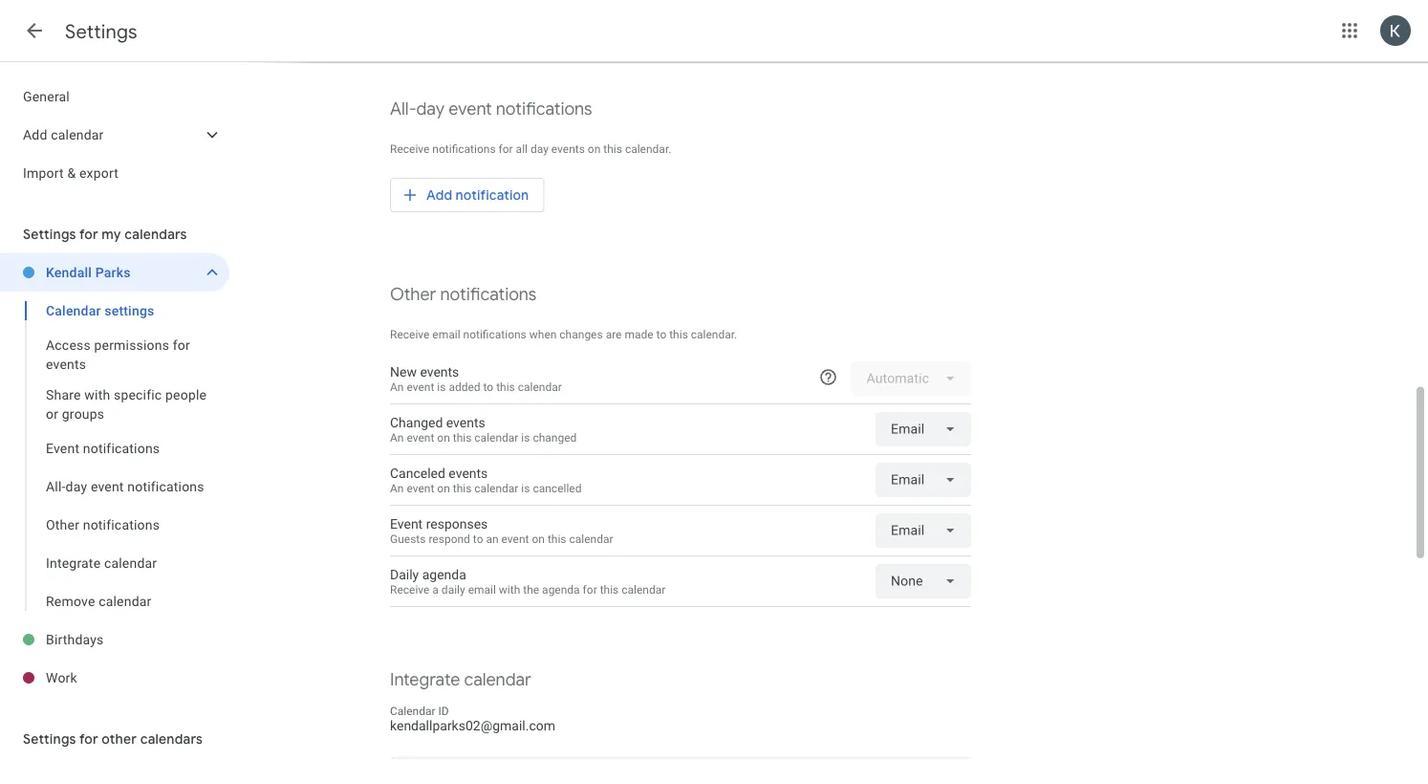 Task type: locate. For each thing, give the bounding box(es) containing it.
events inside canceled events an event on this calendar is cancelled
[[449, 466, 488, 481]]

to right the made
[[657, 328, 667, 341]]

add left notification
[[427, 186, 453, 203]]

1 vertical spatial calendar
[[390, 705, 436, 718]]

on inside the event responses guests respond to an event on this calendar
[[532, 532, 545, 545]]

event inside group
[[91, 479, 124, 494]]

1 vertical spatial integrate
[[390, 669, 460, 691]]

1 horizontal spatial integrate calendar
[[390, 669, 532, 691]]

add notification
[[427, 186, 529, 203]]

1 receive from the top
[[390, 143, 430, 156]]

2 vertical spatial day
[[66, 479, 87, 494]]

to right added
[[483, 380, 494, 393]]

when
[[530, 328, 557, 341]]

calendar for calendar settings
[[46, 303, 101, 318]]

email up new events an event is added to this calendar
[[433, 328, 461, 341]]

other up "new"
[[390, 284, 436, 305]]

calendar.
[[625, 143, 672, 156], [691, 328, 738, 341]]

email inside daily agenda receive a daily email with the agenda for this calendar
[[468, 583, 496, 596]]

integrate calendar
[[46, 555, 157, 571], [390, 669, 532, 691]]

integrate calendar inside 'settings for my calendars' tree
[[46, 555, 157, 571]]

events down added
[[446, 415, 486, 431]]

receive up "new"
[[390, 328, 430, 341]]

0 horizontal spatial event
[[46, 440, 80, 456]]

for inside access permissions for events
[[173, 337, 190, 353]]

0 vertical spatial other notifications
[[390, 284, 537, 305]]

0 horizontal spatial calendar
[[46, 303, 101, 318]]

events down changed events an event on this calendar is changed
[[449, 466, 488, 481]]

settings for settings
[[65, 20, 137, 44]]

this down cancelled
[[548, 532, 567, 545]]

on
[[588, 143, 601, 156], [437, 431, 450, 444], [437, 481, 450, 495], [532, 532, 545, 545]]

import & export
[[23, 165, 119, 181]]

agenda down respond
[[422, 567, 467, 583]]

events inside access permissions for events
[[46, 356, 86, 372]]

agenda right the
[[542, 583, 580, 596]]

calendar
[[46, 303, 101, 318], [390, 705, 436, 718]]

0 horizontal spatial integrate calendar
[[46, 555, 157, 571]]

settings down work on the left of page
[[23, 731, 76, 747]]

on up "responses"
[[437, 481, 450, 495]]

1 horizontal spatial with
[[499, 583, 521, 596]]

all-
[[390, 98, 417, 120], [46, 479, 66, 494]]

event right an
[[502, 532, 529, 545]]

to left an
[[473, 532, 483, 545]]

this right the
[[600, 583, 619, 596]]

event up receive notifications for all day events on this calendar. at the top left of the page
[[449, 98, 492, 120]]

0 vertical spatial calendars
[[125, 226, 187, 242]]

event inside canceled events an event on this calendar is cancelled
[[407, 481, 435, 495]]

this
[[604, 143, 623, 156], [670, 328, 688, 341], [497, 380, 515, 393], [453, 431, 472, 444], [453, 481, 472, 495], [548, 532, 567, 545], [600, 583, 619, 596]]

events inside changed events an event on this calendar is changed
[[446, 415, 486, 431]]

with
[[84, 387, 110, 403], [499, 583, 521, 596]]

1 vertical spatial is
[[522, 431, 530, 444]]

calendar id kendallparks02@gmail.com
[[390, 705, 556, 734]]

general
[[23, 88, 70, 104]]

an for canceled events
[[390, 481, 404, 495]]

calendar inside tree
[[46, 303, 101, 318]]

calendar up access
[[46, 303, 101, 318]]

event for event notifications
[[46, 440, 80, 456]]

other notifications
[[390, 284, 537, 305], [46, 517, 160, 533]]

0 vertical spatial integrate
[[46, 555, 101, 571]]

with inside daily agenda receive a daily email with the agenda for this calendar
[[499, 583, 521, 596]]

1 horizontal spatial calendar.
[[691, 328, 738, 341]]

an up 'canceled'
[[390, 431, 404, 444]]

receive
[[390, 143, 430, 156], [390, 328, 430, 341], [390, 583, 430, 596]]

on inside changed events an event on this calendar is changed
[[437, 431, 450, 444]]

is
[[437, 380, 446, 393], [522, 431, 530, 444], [522, 481, 530, 495]]

notifications
[[496, 98, 592, 120], [433, 143, 496, 156], [440, 284, 537, 305], [463, 328, 527, 341], [83, 440, 160, 456], [127, 479, 204, 494], [83, 517, 160, 533]]

calendar left the id
[[390, 705, 436, 718]]

email
[[433, 328, 461, 341], [468, 583, 496, 596]]

1 horizontal spatial integrate
[[390, 669, 460, 691]]

event down or
[[46, 440, 80, 456]]

1 vertical spatial to
[[483, 380, 494, 393]]

1 horizontal spatial add
[[427, 186, 453, 203]]

group containing calendar settings
[[0, 292, 230, 621]]

calendar inside daily agenda receive a daily email with the agenda for this calendar
[[622, 583, 666, 596]]

calendars
[[125, 226, 187, 242], [140, 731, 203, 747]]

is inside canceled events an event on this calendar is cancelled
[[522, 481, 530, 495]]

calendar inside changed events an event on this calendar is changed
[[475, 431, 519, 444]]

0 horizontal spatial with
[[84, 387, 110, 403]]

an
[[390, 380, 404, 393], [390, 431, 404, 444], [390, 481, 404, 495]]

1 vertical spatial calendars
[[140, 731, 203, 747]]

an inside new events an event is added to this calendar
[[390, 380, 404, 393]]

1 horizontal spatial calendar
[[390, 705, 436, 718]]

events
[[552, 143, 585, 156], [46, 356, 86, 372], [420, 364, 459, 380], [446, 415, 486, 431], [449, 466, 488, 481]]

0 vertical spatial receive
[[390, 143, 430, 156]]

event inside changed events an event on this calendar is changed
[[407, 431, 435, 444]]

calendar inside calendar id kendallparks02@gmail.com
[[390, 705, 436, 718]]

receive email notifications when changes are made to this calendar.
[[390, 328, 738, 341]]

receive left a
[[390, 583, 430, 596]]

integrate
[[46, 555, 101, 571], [390, 669, 460, 691]]

to
[[657, 328, 667, 341], [483, 380, 494, 393], [473, 532, 483, 545]]

for right the
[[583, 583, 597, 596]]

0 horizontal spatial other notifications
[[46, 517, 160, 533]]

1 vertical spatial with
[[499, 583, 521, 596]]

other
[[390, 284, 436, 305], [46, 517, 79, 533]]

0 vertical spatial add
[[23, 127, 47, 143]]

2 an from the top
[[390, 431, 404, 444]]

2 vertical spatial receive
[[390, 583, 430, 596]]

with left the
[[499, 583, 521, 596]]

this right all
[[604, 143, 623, 156]]

calendars for settings for other calendars
[[140, 731, 203, 747]]

new events an event is added to this calendar
[[390, 364, 562, 393]]

is left changed
[[522, 431, 530, 444]]

3 an from the top
[[390, 481, 404, 495]]

receive up add notification button
[[390, 143, 430, 156]]

an inside changed events an event on this calendar is changed
[[390, 431, 404, 444]]

daily
[[442, 583, 465, 596]]

settings
[[65, 20, 137, 44], [23, 226, 76, 242], [23, 731, 76, 747]]

an inside canceled events an event on this calendar is cancelled
[[390, 481, 404, 495]]

1 horizontal spatial other notifications
[[390, 284, 537, 305]]

work
[[46, 670, 77, 686]]

0 vertical spatial email
[[433, 328, 461, 341]]

this right changed
[[453, 431, 472, 444]]

integrate up the id
[[390, 669, 460, 691]]

calendars right 'my'
[[125, 226, 187, 242]]

0 vertical spatial all-day event notifications
[[390, 98, 592, 120]]

events inside new events an event is added to this calendar
[[420, 364, 459, 380]]

2 vertical spatial an
[[390, 481, 404, 495]]

settings for settings for my calendars
[[23, 226, 76, 242]]

2 vertical spatial is
[[522, 481, 530, 495]]

other notifications up new events an event is added to this calendar
[[390, 284, 537, 305]]

settings right go back icon
[[65, 20, 137, 44]]

with up groups
[[84, 387, 110, 403]]

is left added
[[437, 380, 446, 393]]

event up "responses"
[[407, 481, 435, 495]]

an up guests
[[390, 481, 404, 495]]

0 vertical spatial event
[[46, 440, 80, 456]]

for
[[499, 143, 513, 156], [79, 226, 98, 242], [173, 337, 190, 353], [583, 583, 597, 596], [79, 731, 98, 747]]

this inside new events an event is added to this calendar
[[497, 380, 515, 393]]

event for event responses guests respond to an event on this calendar
[[390, 516, 423, 532]]

email right daily
[[468, 583, 496, 596]]

calendars right other
[[140, 731, 203, 747]]

0 vertical spatial calendar.
[[625, 143, 672, 156]]

event inside the event responses guests respond to an event on this calendar
[[390, 516, 423, 532]]

for right permissions
[[173, 337, 190, 353]]

is inside new events an event is added to this calendar
[[437, 380, 446, 393]]

go back image
[[23, 19, 46, 42]]

1 vertical spatial settings
[[23, 226, 76, 242]]

1 vertical spatial other notifications
[[46, 517, 160, 533]]

0 vertical spatial to
[[657, 328, 667, 341]]

integrate calendar up the id
[[390, 669, 532, 691]]

1 vertical spatial event
[[390, 516, 423, 532]]

3 receive from the top
[[390, 583, 430, 596]]

all-day event notifications up all
[[390, 98, 592, 120]]

settings for other calendars
[[23, 731, 203, 747]]

for left all
[[499, 143, 513, 156]]

0 vertical spatial an
[[390, 380, 404, 393]]

event up changed
[[407, 380, 435, 393]]

is left cancelled
[[522, 481, 530, 495]]

1 vertical spatial email
[[468, 583, 496, 596]]

1 vertical spatial all-
[[46, 479, 66, 494]]

access permissions for events
[[46, 337, 190, 372]]

1 horizontal spatial event
[[390, 516, 423, 532]]

event left respond
[[390, 516, 423, 532]]

day down event notifications
[[66, 479, 87, 494]]

1 horizontal spatial all-day event notifications
[[390, 98, 592, 120]]

0 vertical spatial with
[[84, 387, 110, 403]]

add calendar
[[23, 127, 104, 143]]

1 vertical spatial receive
[[390, 328, 430, 341]]

2 vertical spatial settings
[[23, 731, 76, 747]]

calendar inside canceled events an event on this calendar is cancelled
[[475, 481, 519, 495]]

None field
[[876, 412, 972, 447], [876, 463, 972, 497], [876, 514, 972, 548], [876, 564, 972, 599], [876, 412, 972, 447], [876, 463, 972, 497], [876, 514, 972, 548], [876, 564, 972, 599]]

0 vertical spatial is
[[437, 380, 446, 393]]

is inside changed events an event on this calendar is changed
[[522, 431, 530, 444]]

2 receive from the top
[[390, 328, 430, 341]]

receive inside daily agenda receive a daily email with the agenda for this calendar
[[390, 583, 430, 596]]

0 horizontal spatial all-
[[46, 479, 66, 494]]

0 horizontal spatial integrate
[[46, 555, 101, 571]]

integrate calendar up remove calendar
[[46, 555, 157, 571]]

events for new events
[[420, 364, 459, 380]]

other up remove at the bottom
[[46, 517, 79, 533]]

1 horizontal spatial email
[[468, 583, 496, 596]]

an up changed
[[390, 380, 404, 393]]

event up 'canceled'
[[407, 431, 435, 444]]

integrate up remove at the bottom
[[46, 555, 101, 571]]

new
[[390, 364, 417, 380]]

add
[[23, 127, 47, 143], [427, 186, 453, 203]]

kendall parks
[[46, 264, 131, 280]]

on up 'canceled'
[[437, 431, 450, 444]]

this inside canceled events an event on this calendar is cancelled
[[453, 481, 472, 495]]

0 vertical spatial settings
[[65, 20, 137, 44]]

notification
[[456, 186, 529, 203]]

canceled events an event on this calendar is cancelled
[[390, 466, 582, 495]]

calendar
[[51, 127, 104, 143], [518, 380, 562, 393], [475, 431, 519, 444], [475, 481, 519, 495], [570, 532, 614, 545], [104, 555, 157, 571], [622, 583, 666, 596], [99, 593, 152, 609], [464, 669, 532, 691]]

1 vertical spatial an
[[390, 431, 404, 444]]

settings heading
[[65, 20, 137, 44]]

kendallparks02@gmail.com
[[390, 718, 556, 734]]

1 vertical spatial other
[[46, 517, 79, 533]]

day up add notification button
[[417, 98, 445, 120]]

this up "responses"
[[453, 481, 472, 495]]

add up import
[[23, 127, 47, 143]]

this inside the event responses guests respond to an event on this calendar
[[548, 532, 567, 545]]

1 vertical spatial integrate calendar
[[390, 669, 532, 691]]

agenda
[[422, 567, 467, 583], [542, 583, 580, 596]]

permissions
[[94, 337, 169, 353]]

other notifications inside group
[[46, 517, 160, 533]]

events right "new"
[[420, 364, 459, 380]]

other notifications down event notifications
[[46, 517, 160, 533]]

responses
[[426, 516, 488, 532]]

made
[[625, 328, 654, 341]]

changed
[[533, 431, 577, 444]]

2 horizontal spatial day
[[531, 143, 549, 156]]

1 vertical spatial add
[[427, 186, 453, 203]]

add notification button
[[390, 172, 545, 218]]

0 horizontal spatial day
[[66, 479, 87, 494]]

event down event notifications
[[91, 479, 124, 494]]

the
[[523, 583, 540, 596]]

all-day event notifications down event notifications
[[46, 479, 204, 494]]

0 vertical spatial other
[[390, 284, 436, 305]]

this right added
[[497, 380, 515, 393]]

day right all
[[531, 143, 549, 156]]

event
[[46, 440, 80, 456], [390, 516, 423, 532]]

1 horizontal spatial all-
[[390, 98, 417, 120]]

for inside daily agenda receive a daily email with the agenda for this calendar
[[583, 583, 597, 596]]

an for new events
[[390, 380, 404, 393]]

0 horizontal spatial other
[[46, 517, 79, 533]]

1 an from the top
[[390, 380, 404, 393]]

0 vertical spatial calendar
[[46, 303, 101, 318]]

group
[[0, 292, 230, 621]]

1 vertical spatial all-day event notifications
[[46, 479, 204, 494]]

settings up kendall
[[23, 226, 76, 242]]

kendall parks tree item
[[0, 253, 230, 292]]

event
[[449, 98, 492, 120], [407, 380, 435, 393], [407, 431, 435, 444], [91, 479, 124, 494], [407, 481, 435, 495], [502, 532, 529, 545]]

on up daily agenda receive a daily email with the agenda for this calendar
[[532, 532, 545, 545]]

tree
[[0, 77, 230, 192]]

0 horizontal spatial all-day event notifications
[[46, 479, 204, 494]]

specific
[[114, 387, 162, 403]]

0 vertical spatial integrate calendar
[[46, 555, 157, 571]]

work tree item
[[0, 659, 230, 697]]

2 vertical spatial to
[[473, 532, 483, 545]]

all- inside group
[[46, 479, 66, 494]]

to inside new events an event is added to this calendar
[[483, 380, 494, 393]]

events down access
[[46, 356, 86, 372]]

0 horizontal spatial calendar.
[[625, 143, 672, 156]]

add inside add notification button
[[427, 186, 453, 203]]

0 horizontal spatial add
[[23, 127, 47, 143]]

all-day event notifications
[[390, 98, 592, 120], [46, 479, 204, 494]]

event inside 'settings for my calendars' tree
[[46, 440, 80, 456]]

day
[[417, 98, 445, 120], [531, 143, 549, 156], [66, 479, 87, 494]]

0 vertical spatial day
[[417, 98, 445, 120]]



Task type: describe. For each thing, give the bounding box(es) containing it.
settings for my calendars
[[23, 226, 187, 242]]

to inside the event responses guests respond to an event on this calendar
[[473, 532, 483, 545]]

guests
[[390, 532, 426, 545]]

calendar inside the event responses guests respond to an event on this calendar
[[570, 532, 614, 545]]

calendar for calendar id kendallparks02@gmail.com
[[390, 705, 436, 718]]

all
[[516, 143, 528, 156]]

integrate inside group
[[46, 555, 101, 571]]

for left 'my'
[[79, 226, 98, 242]]

my
[[102, 226, 121, 242]]

receive for all-
[[390, 143, 430, 156]]

share
[[46, 387, 81, 403]]

birthdays link
[[46, 621, 230, 659]]

kendall
[[46, 264, 92, 280]]

share with specific people or groups
[[46, 387, 207, 422]]

event notifications
[[46, 440, 160, 456]]

is for changed events
[[522, 431, 530, 444]]

calendar settings
[[46, 303, 154, 318]]

changes
[[560, 328, 603, 341]]

receive notifications for all day events on this calendar.
[[390, 143, 672, 156]]

calendar inside new events an event is added to this calendar
[[518, 380, 562, 393]]

events right all
[[552, 143, 585, 156]]

daily agenda receive a daily email with the agenda for this calendar
[[390, 567, 666, 596]]

export
[[79, 165, 119, 181]]

0 vertical spatial all-
[[390, 98, 417, 120]]

settings for settings for other calendars
[[23, 731, 76, 747]]

daily
[[390, 567, 419, 583]]

an for changed events
[[390, 431, 404, 444]]

changed events an event on this calendar is changed
[[390, 415, 577, 444]]

parks
[[95, 264, 131, 280]]

receive for other
[[390, 328, 430, 341]]

0 horizontal spatial agenda
[[422, 567, 467, 583]]

add for add notification
[[427, 186, 453, 203]]

1 vertical spatial day
[[531, 143, 549, 156]]

birthdays tree item
[[0, 621, 230, 659]]

event inside the event responses guests respond to an event on this calendar
[[502, 532, 529, 545]]

1 horizontal spatial other
[[390, 284, 436, 305]]

event inside new events an event is added to this calendar
[[407, 380, 435, 393]]

all-day event notifications inside group
[[46, 479, 204, 494]]

an
[[486, 532, 499, 545]]

settings
[[104, 303, 154, 318]]

1 horizontal spatial day
[[417, 98, 445, 120]]

are
[[606, 328, 622, 341]]

calendar inside tree
[[51, 127, 104, 143]]

day inside 'settings for my calendars' tree
[[66, 479, 87, 494]]

added
[[449, 380, 481, 393]]

or
[[46, 406, 58, 422]]

1 horizontal spatial agenda
[[542, 583, 580, 596]]

remove
[[46, 593, 95, 609]]

canceled
[[390, 466, 446, 481]]

cancelled
[[533, 481, 582, 495]]

changed
[[390, 415, 443, 431]]

&
[[67, 165, 76, 181]]

other
[[102, 731, 137, 747]]

0 horizontal spatial email
[[433, 328, 461, 341]]

settings for my calendars tree
[[0, 253, 230, 697]]

event responses guests respond to an event on this calendar
[[390, 516, 614, 545]]

work link
[[46, 659, 230, 697]]

for left other
[[79, 731, 98, 747]]

tree containing general
[[0, 77, 230, 192]]

events for changed events
[[446, 415, 486, 431]]

this inside changed events an event on this calendar is changed
[[453, 431, 472, 444]]

respond
[[429, 532, 470, 545]]

a
[[433, 583, 439, 596]]

events for canceled events
[[449, 466, 488, 481]]

other inside 'settings for my calendars' tree
[[46, 517, 79, 533]]

is for canceled events
[[522, 481, 530, 495]]

1 vertical spatial calendar.
[[691, 328, 738, 341]]

on inside canceled events an event on this calendar is cancelled
[[437, 481, 450, 495]]

this inside daily agenda receive a daily email with the agenda for this calendar
[[600, 583, 619, 596]]

access
[[46, 337, 91, 353]]

id
[[439, 705, 449, 718]]

on right all
[[588, 143, 601, 156]]

this right the made
[[670, 328, 688, 341]]

remove calendar
[[46, 593, 152, 609]]

import
[[23, 165, 64, 181]]

calendars for settings for my calendars
[[125, 226, 187, 242]]

groups
[[62, 406, 104, 422]]

with inside share with specific people or groups
[[84, 387, 110, 403]]

people
[[166, 387, 207, 403]]

birthdays
[[46, 632, 104, 647]]

add for add calendar
[[23, 127, 47, 143]]



Task type: vqa. For each thing, say whether or not it's contained in the screenshot.
"Receive notifications for all day events on this calendar."
yes



